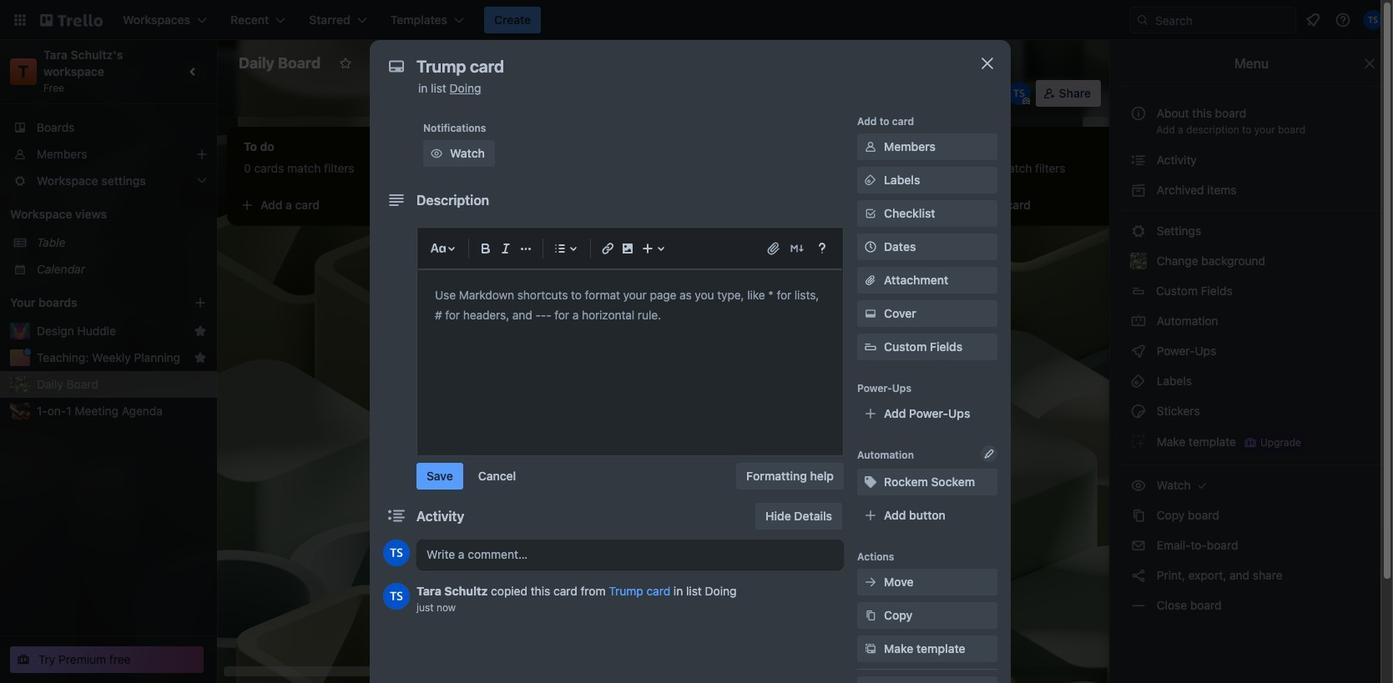 Task type: describe. For each thing, give the bounding box(es) containing it.
your boards with 4 items element
[[10, 293, 169, 313]]

doing link
[[450, 81, 481, 95]]

1 vertical spatial automation
[[858, 449, 914, 462]]

formatting help
[[747, 469, 834, 483]]

daily inside 'daily board' link
[[37, 377, 63, 392]]

1 horizontal spatial automation
[[1154, 314, 1219, 328]]

cover
[[884, 306, 917, 321]]

starred icon image for design huddle
[[194, 325, 207, 338]]

export,
[[1189, 569, 1227, 583]]

close
[[1157, 599, 1187, 613]]

trump card link
[[609, 584, 671, 599]]

fields for top the custom fields button
[[1201, 284, 1233, 298]]

design
[[37, 324, 74, 338]]

upgrade button
[[1241, 433, 1305, 453]]

print,
[[1157, 569, 1186, 583]]

try
[[38, 653, 55, 667]]

your
[[1255, 124, 1276, 136]]

2 add a card from the left
[[972, 198, 1031, 212]]

settings link
[[1121, 218, 1384, 245]]

1 vertical spatial ups
[[892, 382, 912, 395]]

copy board link
[[1121, 503, 1384, 529]]

huddle
[[77, 324, 116, 338]]

sm image inside members link
[[863, 139, 879, 155]]

share button
[[1036, 80, 1101, 107]]

to-
[[1191, 539, 1207, 553]]

Board name text field
[[230, 50, 329, 77]]

email-to-board link
[[1121, 533, 1384, 559]]

formatting help link
[[737, 463, 844, 490]]

1 vertical spatial daily board
[[37, 377, 98, 392]]

create button
[[484, 7, 541, 33]]

sm image inside make template link
[[863, 641, 879, 658]]

to inside 'about this board add a description to your board'
[[1242, 124, 1252, 136]]

1 horizontal spatial template
[[1189, 435, 1237, 449]]

add power-ups
[[884, 407, 971, 421]]

1 horizontal spatial make
[[1157, 435, 1186, 449]]

0 vertical spatial activity
[[1154, 153, 1197, 167]]

0 horizontal spatial a
[[286, 198, 292, 212]]

Main content area, start typing to enter text. text field
[[435, 286, 826, 326]]

0 horizontal spatial list
[[431, 81, 447, 95]]

2 0 from the left
[[481, 161, 488, 175]]

sm image for archived items
[[1131, 182, 1147, 199]]

trump
[[609, 584, 643, 599]]

try premium free button
[[10, 647, 204, 674]]

Write a comment text field
[[417, 540, 844, 570]]

1 horizontal spatial make template
[[1154, 435, 1237, 449]]

lists image
[[550, 239, 570, 259]]

cancel button
[[468, 463, 526, 490]]

italic ⌘i image
[[496, 239, 516, 259]]

members for members link to the left
[[37, 147, 87, 161]]

1 vertical spatial power-
[[858, 382, 892, 395]]

sm image for power-ups
[[1131, 343, 1147, 360]]

attachment
[[884, 273, 949, 287]]

1-on-1 meeting agenda
[[37, 404, 163, 418]]

attach and insert link image
[[766, 240, 782, 257]]

meeting
[[75, 404, 119, 418]]

change background link
[[1121, 248, 1384, 275]]

more formatting image
[[516, 239, 536, 259]]

0 horizontal spatial in
[[418, 81, 428, 95]]

0 horizontal spatial members link
[[0, 141, 217, 168]]

calendar
[[37, 262, 85, 276]]

add power-ups link
[[858, 401, 998, 427]]

0 horizontal spatial tara schultz (taraschultz7) image
[[383, 584, 410, 610]]

and
[[1230, 569, 1250, 583]]

workspace views
[[10, 207, 107, 221]]

sm image for copy link
[[863, 608, 879, 625]]

tara schultz's workspace link
[[43, 48, 126, 78]]

teaching:
[[37, 351, 89, 365]]

automation link
[[1121, 308, 1384, 335]]

1-on-1 meeting agenda link
[[37, 403, 207, 420]]

1 horizontal spatial tara schultz (taraschultz7) image
[[1008, 82, 1031, 105]]

teaching: weekly planning
[[37, 351, 180, 365]]

1 horizontal spatial power-ups
[[1154, 344, 1220, 358]]

sm image for automation
[[1131, 313, 1147, 330]]

a inside 'about this board add a description to your board'
[[1178, 124, 1184, 136]]

description
[[1187, 124, 1240, 136]]

0 horizontal spatial to
[[880, 115, 890, 128]]

1 0 from the left
[[244, 161, 251, 175]]

2 horizontal spatial power-
[[1157, 344, 1195, 358]]

1 add a card button from the left
[[234, 192, 421, 219]]

tara for schultz
[[417, 584, 442, 599]]

editor toolbar toolbar
[[425, 235, 836, 262]]

this inside tara schultz copied this card from trump card in list doing just now
[[531, 584, 550, 599]]

copy board
[[1154, 508, 1220, 523]]

schultz
[[444, 584, 488, 599]]

checklist
[[884, 206, 936, 220]]

boards
[[37, 120, 75, 134]]

0 horizontal spatial custom fields button
[[858, 339, 998, 356]]

1 horizontal spatial a
[[997, 198, 1004, 212]]

0 horizontal spatial doing
[[450, 81, 481, 95]]

sm image for settings
[[1131, 223, 1147, 240]]

add board image
[[194, 296, 207, 310]]

cancel
[[478, 469, 516, 483]]

planning
[[134, 351, 180, 365]]

menu
[[1235, 56, 1269, 71]]

1 horizontal spatial custom
[[1156, 284, 1198, 298]]

0 horizontal spatial labels
[[884, 173, 920, 187]]

daily board link
[[37, 377, 207, 393]]

sm image for activity
[[1131, 152, 1147, 169]]

members for the rightmost members link
[[884, 139, 936, 154]]

1 cards from the left
[[254, 161, 284, 175]]

2 match from the left
[[524, 161, 558, 175]]

workspace for workspace visible
[[393, 56, 454, 70]]

text styles image
[[428, 239, 448, 259]]

free
[[109, 653, 131, 667]]

tara schultz's workspace free
[[43, 48, 126, 94]]

1 horizontal spatial members link
[[858, 134, 998, 160]]

cover link
[[858, 301, 998, 327]]

your boards
[[10, 296, 77, 310]]

email-
[[1157, 539, 1191, 553]]

daily inside "daily board" text field
[[239, 54, 275, 72]]

premium
[[59, 653, 106, 667]]

sm image for labels
[[1131, 373, 1147, 390]]

bold ⌘b image
[[476, 239, 496, 259]]

custom fields for top the custom fields button
[[1156, 284, 1233, 298]]

search image
[[1136, 13, 1150, 27]]

just
[[417, 602, 434, 615]]

create
[[494, 13, 531, 27]]

free
[[43, 82, 64, 94]]

sm image for move link
[[863, 574, 879, 591]]

board down export,
[[1191, 599, 1222, 613]]

sm image for the rockem sockem button
[[863, 474, 879, 491]]

print, export, and share
[[1154, 569, 1283, 583]]

0 notifications image
[[1303, 10, 1323, 30]]

design huddle
[[37, 324, 116, 338]]

rockem sockem button
[[858, 469, 998, 496]]

hide details link
[[756, 503, 842, 530]]

1 vertical spatial make
[[884, 642, 914, 656]]

hide details
[[766, 509, 832, 524]]

1 0 cards match filters from the left
[[244, 161, 355, 175]]

board up print, export, and share
[[1207, 539, 1239, 553]]

board inside "daily board" text field
[[278, 54, 321, 72]]

open help dialog image
[[812, 239, 832, 259]]

workspace visible button
[[362, 50, 502, 77]]

Search field
[[1150, 8, 1296, 33]]

add to card
[[858, 115, 914, 128]]

sm image for stickers link
[[1131, 403, 1147, 420]]

link image
[[598, 239, 618, 259]]

details
[[794, 509, 832, 524]]

1-
[[37, 404, 47, 418]]

views
[[75, 207, 107, 221]]

table link
[[37, 235, 207, 251]]

3 filters from the left
[[1035, 161, 1066, 175]]

visible
[[457, 56, 492, 70]]

about
[[1157, 106, 1189, 120]]

activity link
[[1121, 147, 1384, 174]]

3 0 from the left
[[955, 161, 962, 175]]

0 horizontal spatial template
[[917, 642, 966, 656]]



Task type: locate. For each thing, give the bounding box(es) containing it.
2 vertical spatial power-
[[909, 407, 949, 421]]

custom fields down change background
[[1156, 284, 1233, 298]]

0 vertical spatial power-ups
[[1154, 344, 1220, 358]]

labels link up stickers link
[[1121, 368, 1384, 395]]

board up description at the top of page
[[1215, 106, 1247, 120]]

members down boards
[[37, 147, 87, 161]]

sm image inside archived items link
[[1131, 182, 1147, 199]]

template down stickers
[[1189, 435, 1237, 449]]

1 horizontal spatial workspace
[[393, 56, 454, 70]]

copy up email-
[[1157, 508, 1185, 523]]

0 vertical spatial template
[[1189, 435, 1237, 449]]

1 horizontal spatial filters
[[561, 161, 592, 175]]

power- up the rockem sockem
[[909, 407, 949, 421]]

1 vertical spatial tara
[[417, 584, 442, 599]]

stickers
[[1154, 404, 1200, 418]]

0 horizontal spatial match
[[287, 161, 321, 175]]

custom fields down cover link on the right of page
[[884, 340, 963, 354]]

tara for schultz's
[[43, 48, 68, 62]]

board up to-
[[1188, 508, 1220, 523]]

1 vertical spatial make template
[[884, 642, 966, 656]]

move link
[[858, 569, 998, 596]]

labels up stickers
[[1154, 374, 1192, 388]]

1 vertical spatial starred icon image
[[194, 352, 207, 365]]

1 vertical spatial template
[[917, 642, 966, 656]]

2 horizontal spatial filters
[[1035, 161, 1066, 175]]

ups up sockem
[[949, 407, 971, 421]]

image image
[[618, 239, 638, 259]]

2 add a card button from the left
[[945, 192, 1132, 219]]

this right copied
[[531, 584, 550, 599]]

list down workspace visible
[[431, 81, 447, 95]]

1 vertical spatial in
[[674, 584, 683, 599]]

watch down notifications
[[450, 146, 485, 160]]

make
[[1157, 435, 1186, 449], [884, 642, 914, 656]]

1 horizontal spatial power-
[[909, 407, 949, 421]]

list inside tara schultz copied this card from trump card in list doing just now
[[686, 584, 702, 599]]

copy inside copy link
[[884, 609, 913, 623]]

notifications
[[423, 122, 486, 134]]

1 horizontal spatial doing
[[705, 584, 737, 599]]

copy link
[[858, 603, 998, 630]]

1 vertical spatial watch
[[1154, 478, 1194, 493]]

copy down move
[[884, 609, 913, 623]]

sm image inside cover link
[[863, 306, 879, 322]]

in down workspace visible button
[[418, 81, 428, 95]]

in inside tara schultz copied this card from trump card in list doing just now
[[674, 584, 683, 599]]

tara inside tara schultz's workspace free
[[43, 48, 68, 62]]

2 horizontal spatial 0
[[955, 161, 962, 175]]

board up 1
[[66, 377, 98, 392]]

automation up rockem
[[858, 449, 914, 462]]

this up description at the top of page
[[1193, 106, 1212, 120]]

sm image inside copy board link
[[1131, 508, 1147, 524]]

0 vertical spatial in
[[418, 81, 428, 95]]

activity down save button
[[417, 509, 465, 524]]

card
[[892, 115, 914, 128], [295, 198, 320, 212], [1007, 198, 1031, 212], [554, 584, 578, 599], [647, 584, 671, 599]]

1 vertical spatial custom fields button
[[858, 339, 998, 356]]

workspace
[[43, 64, 104, 78]]

0 vertical spatial automation
[[1154, 314, 1219, 328]]

1 horizontal spatial match
[[524, 161, 558, 175]]

custom
[[1156, 284, 1198, 298], [884, 340, 927, 354]]

t
[[18, 62, 29, 81]]

tara inside tara schultz copied this card from trump card in list doing just now
[[417, 584, 442, 599]]

your
[[10, 296, 35, 310]]

sm image for close board link
[[1131, 598, 1147, 615]]

actions
[[858, 551, 895, 564]]

sm image for make template
[[1131, 433, 1147, 450]]

cards
[[254, 161, 284, 175], [491, 161, 521, 175], [966, 161, 996, 175]]

sm image inside stickers link
[[1131, 403, 1147, 420]]

0 vertical spatial starred icon image
[[194, 325, 207, 338]]

create from template… image
[[427, 199, 441, 212], [902, 199, 915, 212]]

None text field
[[408, 52, 959, 82]]

doing down visible
[[450, 81, 481, 95]]

0 horizontal spatial 0 cards match filters
[[244, 161, 355, 175]]

0 horizontal spatial power-ups
[[858, 382, 912, 395]]

1 horizontal spatial to
[[1242, 124, 1252, 136]]

3 0 cards match filters from the left
[[955, 161, 1066, 175]]

0 horizontal spatial create from template… image
[[427, 199, 441, 212]]

1 vertical spatial activity
[[417, 509, 465, 524]]

members down add to card
[[884, 139, 936, 154]]

stickers link
[[1121, 398, 1384, 425]]

table
[[37, 235, 66, 250]]

watch inside button
[[450, 146, 485, 160]]

tara schultz (taraschultz7) image right open information menu image
[[1363, 10, 1384, 30]]

save button
[[417, 463, 463, 490]]

teaching: weekly planning button
[[37, 350, 187, 367]]

workspace up the table
[[10, 207, 72, 221]]

tara schultz (taraschultz7) image
[[1363, 10, 1384, 30], [1008, 82, 1031, 105], [383, 584, 410, 610]]

custom down change
[[1156, 284, 1198, 298]]

power- up add power-ups in the right of the page
[[858, 382, 892, 395]]

share
[[1059, 86, 1091, 100]]

upgrade
[[1261, 437, 1302, 449]]

0 horizontal spatial daily board
[[37, 377, 98, 392]]

1 starred icon image from the top
[[194, 325, 207, 338]]

1 vertical spatial list
[[686, 584, 702, 599]]

automation down change
[[1154, 314, 1219, 328]]

change background
[[1154, 254, 1266, 268]]

rockem
[[884, 475, 928, 489]]

tara schultz (taraschultz7) image
[[383, 540, 410, 567]]

0 vertical spatial custom fields button
[[1121, 278, 1384, 305]]

2 starred icon image from the top
[[194, 352, 207, 365]]

match
[[287, 161, 321, 175], [524, 161, 558, 175], [999, 161, 1032, 175]]

dates
[[884, 240, 916, 254]]

1 vertical spatial fields
[[930, 340, 963, 354]]

board
[[278, 54, 321, 72], [66, 377, 98, 392]]

0 horizontal spatial fields
[[930, 340, 963, 354]]

sm image for email-to-board
[[1131, 538, 1147, 554]]

make template
[[1154, 435, 1237, 449], [884, 642, 966, 656]]

sockem
[[931, 475, 975, 489]]

tara schultz (taraschultz7) image left share button
[[1008, 82, 1031, 105]]

sm image inside power-ups link
[[1131, 343, 1147, 360]]

labels link up checklist link
[[858, 167, 998, 194]]

1 horizontal spatial add a card button
[[945, 192, 1132, 219]]

ups down automation link
[[1195, 344, 1217, 358]]

custom fields button
[[1121, 278, 1384, 305], [858, 339, 998, 356]]

2 0 cards match filters from the left
[[481, 161, 592, 175]]

2 filters from the left
[[561, 161, 592, 175]]

sm image inside email-to-board link
[[1131, 538, 1147, 554]]

sm image inside close board link
[[1131, 598, 1147, 615]]

add a card button
[[234, 192, 421, 219], [945, 192, 1132, 219]]

sm image for print, export, and share
[[1131, 568, 1147, 584]]

doing inside tara schultz copied this card from trump card in list doing just now
[[705, 584, 737, 599]]

email-to-board
[[1154, 539, 1239, 553]]

labels up checklist on the right top of page
[[884, 173, 920, 187]]

sm image
[[863, 139, 879, 155], [428, 145, 445, 162], [1131, 152, 1147, 169], [1131, 182, 1147, 199], [1131, 223, 1147, 240], [1131, 313, 1147, 330], [1131, 343, 1147, 360], [1131, 373, 1147, 390], [1131, 433, 1147, 450], [1131, 538, 1147, 554], [1131, 568, 1147, 584], [863, 641, 879, 658]]

sm image for checklist link
[[863, 205, 879, 222]]

1 vertical spatial labels link
[[1121, 368, 1384, 395]]

make template down copy link
[[884, 642, 966, 656]]

t link
[[10, 58, 37, 85]]

2 vertical spatial tara schultz (taraschultz7) image
[[383, 584, 410, 610]]

move
[[884, 575, 914, 589]]

power-
[[1157, 344, 1195, 358], [858, 382, 892, 395], [909, 407, 949, 421]]

archived items
[[1154, 183, 1237, 197]]

0
[[244, 161, 251, 175], [481, 161, 488, 175], [955, 161, 962, 175]]

sm image inside 'activity' link
[[1131, 152, 1147, 169]]

fields down cover link on the right of page
[[930, 340, 963, 354]]

archived
[[1157, 183, 1205, 197]]

0 horizontal spatial custom fields
[[884, 340, 963, 354]]

activity up "archived"
[[1154, 153, 1197, 167]]

starred icon image right "planning"
[[194, 352, 207, 365]]

watch up copy board
[[1154, 478, 1194, 493]]

power- up stickers
[[1157, 344, 1195, 358]]

make template down stickers
[[1154, 435, 1237, 449]]

create from template… image up the dates
[[902, 199, 915, 212]]

add inside 'about this board add a description to your board'
[[1157, 124, 1176, 136]]

1 horizontal spatial this
[[1193, 106, 1212, 120]]

sm image
[[735, 80, 758, 104], [863, 172, 879, 189], [863, 205, 879, 222], [863, 306, 879, 322], [1131, 403, 1147, 420], [863, 474, 879, 491], [1131, 478, 1147, 494], [1194, 478, 1211, 494], [1131, 508, 1147, 524], [863, 574, 879, 591], [1131, 598, 1147, 615], [863, 608, 879, 625]]

1 horizontal spatial daily
[[239, 54, 275, 72]]

1 create from template… image from the left
[[427, 199, 441, 212]]

add button button
[[858, 503, 998, 529]]

power-ups up stickers
[[1154, 344, 1220, 358]]

open information menu image
[[1335, 12, 1352, 28]]

1 horizontal spatial daily board
[[239, 54, 321, 72]]

close board link
[[1121, 593, 1384, 620]]

tara schultz copied this card from trump card in list doing just now
[[417, 584, 737, 615]]

help
[[810, 469, 834, 483]]

try premium free
[[38, 653, 131, 667]]

custom down cover
[[884, 340, 927, 354]]

archive image
[[863, 682, 879, 684]]

dates button
[[858, 234, 998, 261]]

workspace up in list doing
[[393, 56, 454, 70]]

0 horizontal spatial add a card
[[261, 198, 320, 212]]

1 filters from the left
[[324, 161, 355, 175]]

workspace visible
[[393, 56, 492, 70]]

sm image inside watch button
[[428, 145, 445, 162]]

workspace for workspace views
[[10, 207, 72, 221]]

0 horizontal spatial members
[[37, 147, 87, 161]]

make down stickers
[[1157, 435, 1186, 449]]

2 cards from the left
[[491, 161, 521, 175]]

tara up just
[[417, 584, 442, 599]]

0 vertical spatial make
[[1157, 435, 1186, 449]]

1 horizontal spatial fields
[[1201, 284, 1233, 298]]

sm image for copy board link
[[1131, 508, 1147, 524]]

agenda
[[122, 404, 163, 418]]

copied
[[491, 584, 528, 599]]

on-
[[47, 404, 66, 418]]

1 horizontal spatial list
[[686, 584, 702, 599]]

1 horizontal spatial labels
[[1154, 374, 1192, 388]]

power-ups link
[[1121, 338, 1384, 365]]

archived items link
[[1121, 177, 1384, 204]]

daily board up 1
[[37, 377, 98, 392]]

copy inside copy board link
[[1157, 508, 1185, 523]]

now
[[437, 602, 456, 615]]

in right trump card link
[[674, 584, 683, 599]]

1 horizontal spatial members
[[884, 139, 936, 154]]

custom fields button down cover link on the right of page
[[858, 339, 998, 356]]

2 vertical spatial ups
[[949, 407, 971, 421]]

1 vertical spatial power-ups
[[858, 382, 912, 395]]

sm image inside move link
[[863, 574, 879, 591]]

schultz's
[[71, 48, 123, 62]]

add button
[[884, 508, 946, 523]]

fields
[[1201, 284, 1233, 298], [930, 340, 963, 354]]

1 horizontal spatial add a card
[[972, 198, 1031, 212]]

starred icon image down add board image
[[194, 325, 207, 338]]

workspace inside button
[[393, 56, 454, 70]]

0 vertical spatial tara
[[43, 48, 68, 62]]

rockem sockem
[[884, 475, 975, 489]]

1 vertical spatial doing
[[705, 584, 737, 599]]

add
[[858, 115, 877, 128], [1157, 124, 1176, 136], [261, 198, 283, 212], [972, 198, 994, 212], [884, 407, 906, 421], [884, 508, 906, 523]]

0 vertical spatial list
[[431, 81, 447, 95]]

1 horizontal spatial custom fields button
[[1121, 278, 1384, 305]]

1 vertical spatial tara schultz (taraschultz7) image
[[1008, 82, 1031, 105]]

description
[[417, 193, 489, 208]]

0 vertical spatial fields
[[1201, 284, 1233, 298]]

close board
[[1154, 599, 1222, 613]]

0 horizontal spatial ups
[[892, 382, 912, 395]]

weekly
[[92, 351, 131, 365]]

make down copy link
[[884, 642, 914, 656]]

1 horizontal spatial 0 cards match filters
[[481, 161, 592, 175]]

0 horizontal spatial daily
[[37, 377, 63, 392]]

starred icon image
[[194, 325, 207, 338], [194, 352, 207, 365]]

copy for copy
[[884, 609, 913, 623]]

watch button
[[423, 140, 495, 167]]

0 horizontal spatial power-
[[858, 382, 892, 395]]

daily
[[239, 54, 275, 72], [37, 377, 63, 392]]

sm image inside labels link
[[1131, 373, 1147, 390]]

0 vertical spatial daily
[[239, 54, 275, 72]]

list right trump card link
[[686, 584, 702, 599]]

fields for leftmost the custom fields button
[[930, 340, 963, 354]]

1 vertical spatial copy
[[884, 609, 913, 623]]

0 horizontal spatial board
[[66, 377, 98, 392]]

template down copy link
[[917, 642, 966, 656]]

0 vertical spatial labels
[[884, 173, 920, 187]]

1 horizontal spatial watch
[[1154, 478, 1194, 493]]

sm image inside print, export, and share link
[[1131, 568, 1147, 584]]

starred icon image for teaching: weekly planning
[[194, 352, 207, 365]]

board inside 'daily board' link
[[66, 377, 98, 392]]

sm image inside copy link
[[863, 608, 879, 625]]

design huddle button
[[37, 323, 187, 340]]

doing
[[450, 81, 481, 95], [705, 584, 737, 599]]

sm image inside automation link
[[1131, 313, 1147, 330]]

0 vertical spatial daily board
[[239, 54, 321, 72]]

0 vertical spatial custom fields
[[1156, 284, 1233, 298]]

create from template… image up text styles 'image'
[[427, 199, 441, 212]]

2 horizontal spatial match
[[999, 161, 1032, 175]]

0 vertical spatial this
[[1193, 106, 1212, 120]]

custom fields for leftmost the custom fields button
[[884, 340, 963, 354]]

0 vertical spatial copy
[[1157, 508, 1185, 523]]

power-ups up add power-ups in the right of the page
[[858, 382, 912, 395]]

star or unstar board image
[[339, 57, 352, 70]]

a
[[1178, 124, 1184, 136], [286, 198, 292, 212], [997, 198, 1004, 212]]

2 horizontal spatial cards
[[966, 161, 996, 175]]

0 horizontal spatial cards
[[254, 161, 284, 175]]

1 horizontal spatial in
[[674, 584, 683, 599]]

0 vertical spatial watch
[[450, 146, 485, 160]]

filters
[[324, 161, 355, 175], [561, 161, 592, 175], [1035, 161, 1066, 175]]

board left star or unstar board image
[[278, 54, 321, 72]]

0 vertical spatial make template
[[1154, 435, 1237, 449]]

ups up add power-ups in the right of the page
[[892, 382, 912, 395]]

view markdown image
[[789, 240, 806, 257]]

copy for copy board
[[1157, 508, 1185, 523]]

sm image inside settings link
[[1131, 223, 1147, 240]]

about this board add a description to your board
[[1157, 106, 1306, 136]]

0 horizontal spatial watch
[[450, 146, 485, 160]]

0 horizontal spatial filters
[[324, 161, 355, 175]]

daily board left star or unstar board image
[[239, 54, 321, 72]]

3 cards from the left
[[966, 161, 996, 175]]

daily board
[[239, 54, 321, 72], [37, 377, 98, 392]]

watch link
[[1121, 473, 1384, 499]]

members
[[884, 139, 936, 154], [37, 147, 87, 161]]

1 vertical spatial custom
[[884, 340, 927, 354]]

print, export, and share link
[[1121, 563, 1384, 589]]

board right your
[[1278, 124, 1306, 136]]

1 add a card from the left
[[261, 198, 320, 212]]

1 match from the left
[[287, 161, 321, 175]]

1 horizontal spatial ups
[[949, 407, 971, 421]]

boards link
[[0, 114, 217, 141]]

0 vertical spatial tara schultz (taraschultz7) image
[[1363, 10, 1384, 30]]

sm image inside the rockem sockem button
[[863, 474, 879, 491]]

0 vertical spatial doing
[[450, 81, 481, 95]]

1 vertical spatial custom fields
[[884, 340, 963, 354]]

2 horizontal spatial ups
[[1195, 344, 1217, 358]]

0 horizontal spatial labels link
[[858, 167, 998, 194]]

tara up workspace
[[43, 48, 68, 62]]

0 vertical spatial ups
[[1195, 344, 1217, 358]]

tara schultz (taraschultz7) image left just
[[383, 584, 410, 610]]

1 horizontal spatial cards
[[491, 161, 521, 175]]

2 create from template… image from the left
[[902, 199, 915, 212]]

1 horizontal spatial board
[[278, 54, 321, 72]]

sm image for cover link on the right of page
[[863, 306, 879, 322]]

fields down change background
[[1201, 284, 1233, 298]]

button
[[909, 508, 946, 523]]

0 cards match filters
[[244, 161, 355, 175], [481, 161, 592, 175], [955, 161, 1066, 175]]

3 match from the left
[[999, 161, 1032, 175]]

1 vertical spatial this
[[531, 584, 550, 599]]

boards
[[38, 296, 77, 310]]

workspace
[[393, 56, 454, 70], [10, 207, 72, 221]]

sm image inside checklist link
[[863, 205, 879, 222]]

1 vertical spatial labels
[[1154, 374, 1192, 388]]

primary element
[[0, 0, 1394, 40]]

daily board inside text field
[[239, 54, 321, 72]]

sm image for watch link
[[1131, 478, 1147, 494]]

doing right trump card link
[[705, 584, 737, 599]]

custom fields button up automation link
[[1121, 278, 1384, 305]]

members link down add to card
[[858, 134, 998, 160]]

save
[[427, 469, 453, 483]]

this inside 'about this board add a description to your board'
[[1193, 106, 1212, 120]]

tara schultz (taraschultz7) image inside primary element
[[1363, 10, 1384, 30]]

close dialog image
[[978, 53, 998, 73]]

members link down boards
[[0, 141, 217, 168]]

0 horizontal spatial 0
[[244, 161, 251, 175]]



Task type: vqa. For each thing, say whether or not it's contained in the screenshot.
the leftmost list
yes



